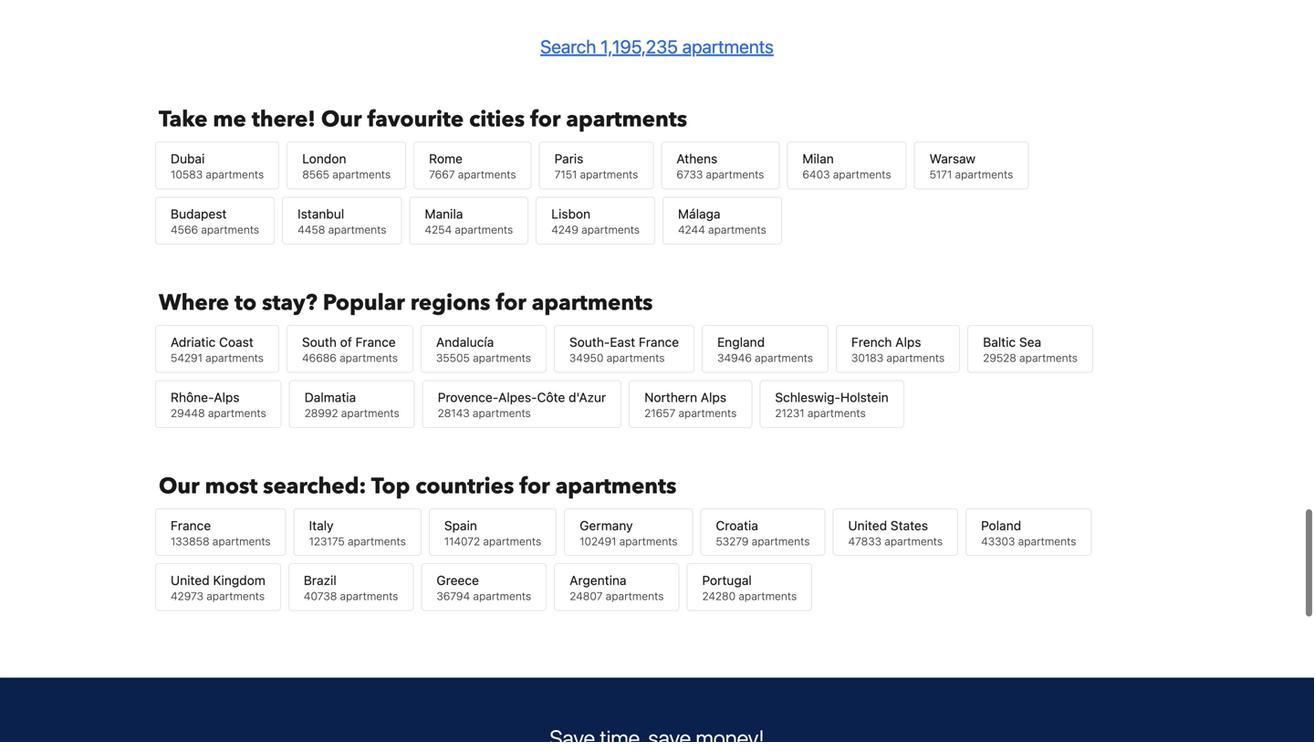 Task type: locate. For each thing, give the bounding box(es) containing it.
apartments down alpes-
[[473, 407, 531, 419]]

south-
[[570, 335, 610, 350]]

provence-
[[438, 390, 498, 405]]

apartments down dalmatia
[[341, 407, 400, 419]]

united
[[849, 518, 887, 533], [171, 573, 210, 588]]

for up paris
[[530, 105, 561, 135]]

54291
[[171, 351, 203, 364]]

alps inside rhône-alps 29448 apartments
[[214, 390, 240, 405]]

21657
[[645, 407, 676, 419]]

adriatic coast 54291 apartments
[[171, 335, 264, 364]]

poland 43303 apartments
[[981, 518, 1077, 548]]

apartments down rhône-
[[208, 407, 266, 419]]

france right east
[[639, 335, 679, 350]]

for for regions
[[496, 288, 527, 318]]

42973
[[171, 590, 204, 603]]

london
[[302, 151, 346, 166]]

apartments inside adriatic coast 54291 apartments
[[206, 351, 264, 364]]

apartments down germany
[[620, 535, 678, 548]]

italy 123175 apartments
[[309, 518, 406, 548]]

apartments up kingdom
[[213, 535, 271, 548]]

apartments down lisbon
[[582, 223, 640, 236]]

regions
[[411, 288, 491, 318]]

apartments down greece
[[473, 590, 532, 603]]

for up andalucía 35505 apartments in the left top of the page
[[496, 288, 527, 318]]

apartments down athens
[[706, 168, 764, 181]]

34946
[[718, 351, 752, 364]]

apartments down manila
[[455, 223, 513, 236]]

london 8565 apartments
[[302, 151, 391, 181]]

provence-alpes-côte d'azur 28143 apartments
[[438, 390, 606, 419]]

alps inside french alps 30183 apartments
[[896, 335, 922, 350]]

south-east france 34950 apartments
[[570, 335, 679, 364]]

apartments right 1,195,235
[[683, 36, 774, 57]]

poland
[[981, 518, 1022, 533]]

apartments inside northern alps 21657 apartments
[[679, 407, 737, 419]]

0 vertical spatial for
[[530, 105, 561, 135]]

28992
[[305, 407, 338, 419]]

1 horizontal spatial france
[[356, 335, 396, 350]]

to
[[235, 288, 257, 318]]

apartments
[[683, 36, 774, 57], [566, 105, 687, 135], [206, 168, 264, 181], [333, 168, 391, 181], [458, 168, 516, 181], [580, 168, 638, 181], [706, 168, 764, 181], [833, 168, 892, 181], [955, 168, 1014, 181], [201, 223, 259, 236], [328, 223, 387, 236], [455, 223, 513, 236], [582, 223, 640, 236], [708, 223, 767, 236], [532, 288, 653, 318], [206, 351, 264, 364], [340, 351, 398, 364], [473, 351, 531, 364], [607, 351, 665, 364], [755, 351, 813, 364], [887, 351, 945, 364], [1020, 351, 1078, 364], [208, 407, 266, 419], [341, 407, 400, 419], [473, 407, 531, 419], [679, 407, 737, 419], [808, 407, 866, 419], [556, 471, 677, 501], [213, 535, 271, 548], [348, 535, 406, 548], [483, 535, 542, 548], [620, 535, 678, 548], [752, 535, 810, 548], [885, 535, 943, 548], [1018, 535, 1077, 548], [207, 590, 265, 603], [340, 590, 398, 603], [473, 590, 532, 603], [606, 590, 664, 603], [739, 590, 797, 603]]

apartments inside argentina 24807 apartments
[[606, 590, 664, 603]]

apartments down northern
[[679, 407, 737, 419]]

where to stay? popular regions for apartments
[[159, 288, 653, 318]]

apartments inside warsaw 5171 apartments
[[955, 168, 1014, 181]]

apartments down málaga
[[708, 223, 767, 236]]

stay?
[[262, 288, 317, 318]]

2 vertical spatial for
[[520, 471, 550, 501]]

apartments down holstein
[[808, 407, 866, 419]]

french
[[852, 335, 892, 350]]

apartments down paris
[[580, 168, 638, 181]]

1 horizontal spatial our
[[321, 105, 362, 135]]

apartments down warsaw
[[955, 168, 1014, 181]]

alps down adriatic coast 54291 apartments
[[214, 390, 240, 405]]

0 vertical spatial united
[[849, 518, 887, 533]]

0 horizontal spatial united
[[171, 573, 210, 588]]

24807
[[570, 590, 603, 603]]

germany 102491 apartments
[[580, 518, 678, 548]]

france inside south-east france 34950 apartments
[[639, 335, 679, 350]]

apartments inside 'provence-alpes-côte d'azur 28143 apartments'
[[473, 407, 531, 419]]

france inside france 133858 apartments
[[171, 518, 211, 533]]

search
[[541, 36, 596, 57]]

paris
[[555, 151, 584, 166]]

apartments right "123175"
[[348, 535, 406, 548]]

4458
[[298, 223, 325, 236]]

apartments down argentina
[[606, 590, 664, 603]]

apartments right 114072
[[483, 535, 542, 548]]

athens
[[677, 151, 718, 166]]

apartments down sea
[[1020, 351, 1078, 364]]

1 vertical spatial united
[[171, 573, 210, 588]]

dubai
[[171, 151, 205, 166]]

united up 47833
[[849, 518, 887, 533]]

apartments inside england 34946 apartments
[[755, 351, 813, 364]]

apartments inside andalucía 35505 apartments
[[473, 351, 531, 364]]

brazil
[[304, 573, 337, 588]]

apartments inside south of france 46686 apartments
[[340, 351, 398, 364]]

apartments down poland
[[1018, 535, 1077, 548]]

france up the 133858
[[171, 518, 211, 533]]

7667
[[429, 168, 455, 181]]

2 horizontal spatial france
[[639, 335, 679, 350]]

29528
[[983, 351, 1017, 364]]

1 vertical spatial our
[[159, 471, 200, 501]]

united up 42973 at the left of page
[[171, 573, 210, 588]]

united inside united states 47833 apartments
[[849, 518, 887, 533]]

apartments right 40738
[[340, 590, 398, 603]]

apartments down london
[[333, 168, 391, 181]]

apartments inside the baltic sea 29528 apartments
[[1020, 351, 1078, 364]]

6733
[[677, 168, 703, 181]]

adriatic
[[171, 335, 216, 350]]

apartments down istanbul
[[328, 223, 387, 236]]

apartments down states
[[885, 535, 943, 548]]

apartments inside germany 102491 apartments
[[620, 535, 678, 548]]

apartments down portugal
[[739, 590, 797, 603]]

apartments down england
[[755, 351, 813, 364]]

apartments inside united kingdom 42973 apartments
[[207, 590, 265, 603]]

apartments inside budapest 4566 apartments
[[201, 223, 259, 236]]

apartments down the french
[[887, 351, 945, 364]]

alps inside northern alps 21657 apartments
[[701, 390, 727, 405]]

apartments down croatia
[[752, 535, 810, 548]]

dalmatia
[[305, 390, 356, 405]]

0 horizontal spatial alps
[[214, 390, 240, 405]]

0 vertical spatial our
[[321, 105, 362, 135]]

133858
[[171, 535, 210, 548]]

apartments right 6403
[[833, 168, 892, 181]]

argentina 24807 apartments
[[570, 573, 664, 603]]

our up london
[[321, 105, 362, 135]]

1 vertical spatial for
[[496, 288, 527, 318]]

apartments down andalucía
[[473, 351, 531, 364]]

apartments inside manila 4254 apartments
[[455, 223, 513, 236]]

apartments right 10583
[[206, 168, 264, 181]]

apartments down budapest
[[201, 223, 259, 236]]

sea
[[1020, 335, 1042, 350]]

our
[[321, 105, 362, 135], [159, 471, 200, 501]]

apartments inside poland 43303 apartments
[[1018, 535, 1077, 548]]

where
[[159, 288, 229, 318]]

1,195,235
[[601, 36, 678, 57]]

apartments inside dalmatia 28992 apartments
[[341, 407, 400, 419]]

there!
[[252, 105, 316, 135]]

apartments down kingdom
[[207, 590, 265, 603]]

rhône-
[[171, 390, 214, 405]]

apartments down east
[[607, 351, 665, 364]]

states
[[891, 518, 928, 533]]

greece
[[437, 573, 479, 588]]

argentina
[[570, 573, 627, 588]]

1 horizontal spatial alps
[[701, 390, 727, 405]]

apartments down of
[[340, 351, 398, 364]]

2 horizontal spatial alps
[[896, 335, 922, 350]]

30183
[[852, 351, 884, 364]]

lisbon
[[552, 206, 591, 221]]

for up spain 114072 apartments at the bottom of page
[[520, 471, 550, 501]]

coast
[[219, 335, 254, 350]]

united inside united kingdom 42973 apartments
[[171, 573, 210, 588]]

1 horizontal spatial united
[[849, 518, 887, 533]]

france right of
[[356, 335, 396, 350]]

apartments down rome
[[458, 168, 516, 181]]

alps right the french
[[896, 335, 922, 350]]

apartments inside istanbul 4458 apartments
[[328, 223, 387, 236]]

apartments down coast
[[206, 351, 264, 364]]

warsaw
[[930, 151, 976, 166]]

rome
[[429, 151, 463, 166]]

milan 6403 apartments
[[803, 151, 892, 181]]

take me there! our favourite cities for apartments
[[159, 105, 687, 135]]

most
[[205, 471, 258, 501]]

schleswig-
[[775, 390, 841, 405]]

28143
[[438, 407, 470, 419]]

apartments inside milan 6403 apartments
[[833, 168, 892, 181]]

alps right northern
[[701, 390, 727, 405]]

apartments inside málaga 4244 apartments
[[708, 223, 767, 236]]

france inside south of france 46686 apartments
[[356, 335, 396, 350]]

alpes-
[[498, 390, 537, 405]]

0 horizontal spatial france
[[171, 518, 211, 533]]

our left most
[[159, 471, 200, 501]]



Task type: describe. For each thing, give the bounding box(es) containing it.
andalucía
[[436, 335, 494, 350]]

29448
[[171, 407, 205, 419]]

apartments inside london 8565 apartments
[[333, 168, 391, 181]]

47833
[[849, 535, 882, 548]]

take
[[159, 105, 208, 135]]

french alps 30183 apartments
[[852, 335, 945, 364]]

0 horizontal spatial our
[[159, 471, 200, 501]]

114072
[[444, 535, 480, 548]]

search 1,195,235 apartments link
[[541, 36, 774, 57]]

7151
[[555, 168, 577, 181]]

apartments inside croatia 53279 apartments
[[752, 535, 810, 548]]

apartments inside brazil 40738 apartments
[[340, 590, 398, 603]]

alps for rhône-alps
[[214, 390, 240, 405]]

northern
[[645, 390, 698, 405]]

baltic sea 29528 apartments
[[983, 335, 1078, 364]]

search 1,195,235 apartments
[[541, 36, 774, 57]]

top
[[371, 471, 410, 501]]

budapest
[[171, 206, 227, 221]]

21231
[[775, 407, 805, 419]]

england
[[718, 335, 765, 350]]

côte
[[537, 390, 565, 405]]

apartments inside athens 6733 apartments
[[706, 168, 764, 181]]

united kingdom 42973 apartments
[[171, 573, 265, 603]]

france for south-east france
[[639, 335, 679, 350]]

apartments inside spain 114072 apartments
[[483, 535, 542, 548]]

rome 7667 apartments
[[429, 151, 516, 181]]

milan
[[803, 151, 834, 166]]

apartments inside italy 123175 apartments
[[348, 535, 406, 548]]

for for countries
[[520, 471, 550, 501]]

123175
[[309, 535, 345, 548]]

south of france 46686 apartments
[[302, 335, 398, 364]]

málaga
[[678, 206, 721, 221]]

4566
[[171, 223, 198, 236]]

favourite
[[367, 105, 464, 135]]

lisbon 4249 apartments
[[552, 206, 640, 236]]

searched:
[[263, 471, 366, 501]]

apartments inside dubai 10583 apartments
[[206, 168, 264, 181]]

apartments up the paris 7151 apartments
[[566, 105, 687, 135]]

croatia 53279 apartments
[[716, 518, 810, 548]]

baltic
[[983, 335, 1016, 350]]

apartments inside portugal 24280 apartments
[[739, 590, 797, 603]]

8565
[[302, 168, 330, 181]]

d'azur
[[569, 390, 606, 405]]

united for united states
[[849, 518, 887, 533]]

apartments inside schleswig-holstein 21231 apartments
[[808, 407, 866, 419]]

greece 36794 apartments
[[437, 573, 532, 603]]

france 133858 apartments
[[171, 518, 271, 548]]

istanbul 4458 apartments
[[298, 206, 387, 236]]

portugal 24280 apartments
[[702, 573, 797, 603]]

countries
[[416, 471, 514, 501]]

apartments up germany
[[556, 471, 677, 501]]

4254
[[425, 223, 452, 236]]

43303
[[981, 535, 1016, 548]]

south
[[302, 335, 337, 350]]

me
[[213, 105, 246, 135]]

6403
[[803, 168, 830, 181]]

northern alps 21657 apartments
[[645, 390, 737, 419]]

rhône-alps 29448 apartments
[[171, 390, 266, 419]]

53279
[[716, 535, 749, 548]]

46686
[[302, 351, 337, 364]]

4244
[[678, 223, 705, 236]]

36794
[[437, 590, 470, 603]]

4249
[[552, 223, 579, 236]]

united states 47833 apartments
[[849, 518, 943, 548]]

kingdom
[[213, 573, 265, 588]]

apartments inside united states 47833 apartments
[[885, 535, 943, 548]]

spain 114072 apartments
[[444, 518, 542, 548]]

apartments inside greece 36794 apartments
[[473, 590, 532, 603]]

france for south of france
[[356, 335, 396, 350]]

germany
[[580, 518, 633, 533]]

italy
[[309, 518, 334, 533]]

istanbul
[[298, 206, 344, 221]]

manila
[[425, 206, 463, 221]]

popular
[[323, 288, 405, 318]]

alps for northern alps
[[701, 390, 727, 405]]

spain
[[444, 518, 477, 533]]

andalucía 35505 apartments
[[436, 335, 531, 364]]

east
[[610, 335, 635, 350]]

brazil 40738 apartments
[[304, 573, 398, 603]]

united for united kingdom
[[171, 573, 210, 588]]

of
[[340, 335, 352, 350]]

apartments inside rome 7667 apartments
[[458, 168, 516, 181]]

portugal
[[702, 573, 752, 588]]

dubai 10583 apartments
[[171, 151, 264, 181]]

apartments up south-
[[532, 288, 653, 318]]

5171
[[930, 168, 952, 181]]

málaga 4244 apartments
[[678, 206, 767, 236]]

england 34946 apartments
[[718, 335, 813, 364]]

24280
[[702, 590, 736, 603]]

apartments inside rhône-alps 29448 apartments
[[208, 407, 266, 419]]

our most searched: top countries for apartments
[[159, 471, 677, 501]]

paris 7151 apartments
[[555, 151, 638, 181]]

apartments inside lisbon 4249 apartments
[[582, 223, 640, 236]]

apartments inside france 133858 apartments
[[213, 535, 271, 548]]

apartments inside french alps 30183 apartments
[[887, 351, 945, 364]]

102491
[[580, 535, 617, 548]]

apartments inside south-east france 34950 apartments
[[607, 351, 665, 364]]

croatia
[[716, 518, 758, 533]]

apartments inside the paris 7151 apartments
[[580, 168, 638, 181]]

alps for french alps
[[896, 335, 922, 350]]

cities
[[469, 105, 525, 135]]



Task type: vqa. For each thing, say whether or not it's contained in the screenshot.


